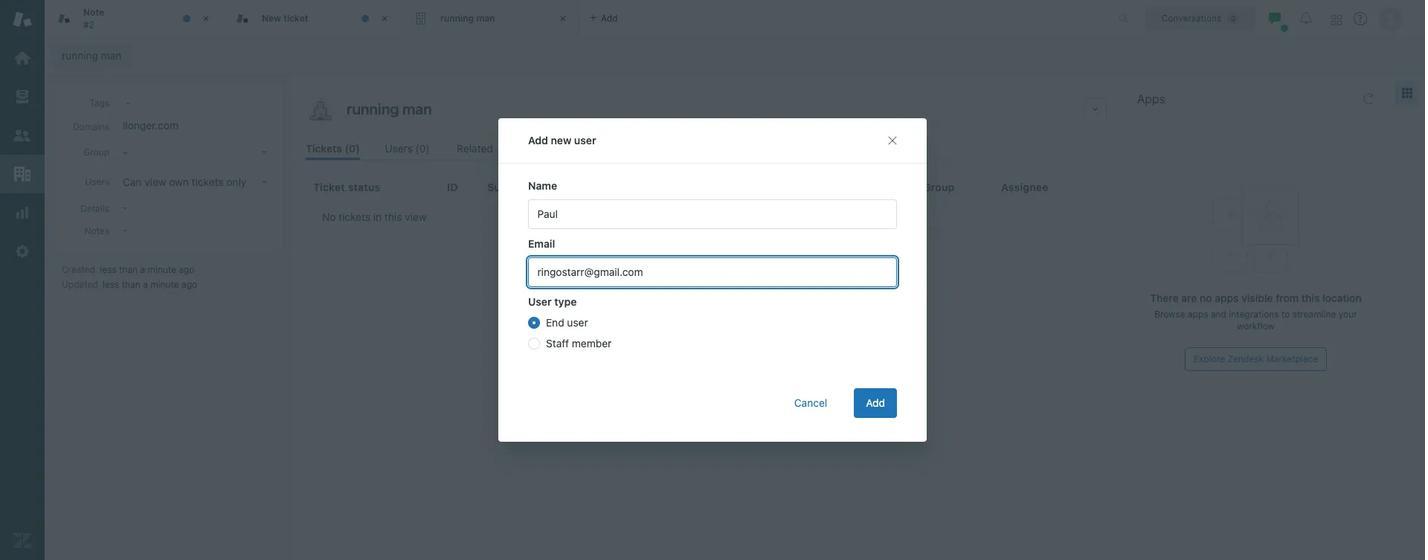 Task type: vqa. For each thing, say whether or not it's contained in the screenshot.
Get
no



Task type: describe. For each thing, give the bounding box(es) containing it.
tickets
[[306, 142, 342, 155]]

created less than a minute ago updated less than a minute ago
[[62, 264, 197, 290]]

arrow down image for can view own tickets only
[[261, 181, 267, 184]]

explore zendesk marketplace
[[1194, 353, 1319, 365]]

add for add new user
[[528, 134, 548, 147]]

- button
[[118, 142, 273, 163]]

close modal image
[[887, 135, 899, 147]]

tickets (0) link
[[306, 141, 360, 160]]

1 vertical spatial view
[[405, 211, 427, 223]]

close image inside 'new ticket' tab
[[377, 11, 392, 26]]

related link
[[457, 141, 495, 160]]

no
[[322, 211, 336, 223]]

streamline
[[1293, 309, 1337, 320]]

tabs tab list
[[45, 0, 1104, 37]]

1 vertical spatial less
[[103, 279, 119, 290]]

running man
[[441, 12, 495, 24]]

view inside the can view own tickets only button
[[145, 176, 166, 188]]

visible
[[1242, 292, 1274, 304]]

secondary element
[[45, 41, 1426, 71]]

tags
[[90, 97, 109, 109]]

add new user
[[528, 134, 597, 147]]

cancel button
[[783, 388, 840, 418]]

0 vertical spatial than
[[119, 264, 138, 275]]

tickets inside grid
[[339, 211, 371, 223]]

details
[[80, 203, 109, 214]]

grid containing ticket status
[[291, 173, 1122, 560]]

Name field
[[528, 199, 897, 229]]

end user
[[546, 316, 588, 329]]

- field
[[120, 94, 273, 110]]

explore
[[1194, 353, 1226, 365]]

explore zendesk marketplace button
[[1185, 348, 1328, 371]]

created
[[62, 264, 95, 275]]

assignee
[[1002, 181, 1049, 193]]

zendesk
[[1228, 353, 1264, 365]]

ticket
[[284, 12, 308, 24]]

your
[[1339, 309, 1358, 320]]

notes
[[85, 225, 109, 237]]

1 vertical spatial user
[[567, 316, 588, 329]]

1 vertical spatial ago
[[182, 279, 197, 290]]

1 vertical spatial group
[[923, 181, 955, 193]]

cancel
[[795, 397, 828, 409]]

zendesk support image
[[13, 10, 32, 29]]

1 vertical spatial than
[[122, 279, 141, 290]]

llonger.com
[[123, 119, 179, 132]]

#2
[[83, 19, 94, 30]]

1 vertical spatial a
[[143, 279, 148, 290]]

apps image
[[1402, 87, 1414, 99]]

browse
[[1155, 309, 1186, 320]]

name
[[528, 179, 557, 192]]

new ticket tab
[[223, 0, 402, 37]]

get help image
[[1354, 12, 1368, 25]]

domains
[[73, 121, 109, 132]]

updated
[[62, 279, 98, 290]]

0 horizontal spatial apps
[[1188, 309, 1209, 320]]

in
[[373, 211, 382, 223]]

member
[[572, 337, 612, 350]]

organizations image
[[13, 164, 32, 184]]

0 horizontal spatial group
[[84, 147, 109, 158]]

email
[[528, 237, 555, 250]]

Email field
[[528, 257, 897, 287]]

staff
[[546, 337, 569, 350]]

-
[[123, 146, 128, 159]]



Task type: locate. For each thing, give the bounding box(es) containing it.
tickets inside button
[[192, 176, 224, 188]]

grid
[[291, 173, 1122, 560]]

1 vertical spatial minute
[[150, 279, 179, 290]]

no tickets in this view
[[322, 211, 427, 223]]

apps down no
[[1188, 309, 1209, 320]]

1 arrow down image from the top
[[261, 151, 267, 154]]

tab
[[45, 0, 223, 37]]

can view own tickets only
[[123, 176, 247, 188]]

0 horizontal spatial view
[[145, 176, 166, 188]]

add inside button
[[866, 397, 886, 409]]

(0) for tickets (0)
[[345, 142, 360, 155]]

minute
[[148, 264, 176, 275], [150, 279, 179, 290]]

note #2
[[83, 7, 104, 30]]

0 horizontal spatial this
[[385, 211, 402, 223]]

can
[[123, 176, 142, 188]]

arrow down image right "only"
[[261, 181, 267, 184]]

new ticket
[[262, 12, 308, 24]]

than right updated
[[122, 279, 141, 290]]

get started image
[[13, 48, 32, 68]]

0 vertical spatial group
[[84, 147, 109, 158]]

None text field
[[342, 97, 1079, 120]]

less right created
[[100, 264, 117, 275]]

0 vertical spatial minute
[[148, 264, 176, 275]]

1 close image from the left
[[199, 11, 214, 26]]

apps up 'and'
[[1215, 292, 1239, 304]]

add for add
[[866, 397, 886, 409]]

user
[[528, 295, 552, 308]]

this
[[385, 211, 402, 223], [1302, 292, 1320, 304]]

user type
[[528, 295, 577, 308]]

(0) for users (0)
[[416, 142, 430, 155]]

a right created
[[140, 264, 145, 275]]

tickets (0)
[[306, 142, 360, 155]]

0 vertical spatial less
[[100, 264, 117, 275]]

ago
[[179, 264, 195, 275], [182, 279, 197, 290]]

ticket status
[[313, 181, 381, 193]]

zendesk products image
[[1332, 15, 1342, 25]]

conversations button
[[1146, 6, 1256, 30]]

user right new
[[574, 134, 597, 147]]

0 vertical spatial user
[[574, 134, 597, 147]]

users up details
[[85, 176, 109, 188]]

main element
[[0, 0, 45, 560]]

add right cancel
[[866, 397, 886, 409]]

marketplace
[[1267, 353, 1319, 365]]

id
[[447, 181, 458, 193]]

tickets right own on the left
[[192, 176, 224, 188]]

users for users (0)
[[385, 142, 413, 155]]

no
[[1200, 292, 1213, 304]]

arrow down image inside the can view own tickets only button
[[261, 181, 267, 184]]

1 vertical spatial users
[[85, 176, 109, 188]]

customers image
[[13, 126, 32, 145]]

0 vertical spatial apps
[[1215, 292, 1239, 304]]

tab containing note
[[45, 0, 223, 37]]

conversations
[[1162, 12, 1222, 23]]

1 horizontal spatial view
[[405, 211, 427, 223]]

ticket
[[313, 181, 345, 193]]

0 horizontal spatial users
[[85, 176, 109, 188]]

user
[[574, 134, 597, 147], [567, 316, 588, 329]]

1 vertical spatial add
[[866, 397, 886, 409]]

users (0)
[[385, 142, 430, 155]]

1 horizontal spatial apps
[[1215, 292, 1239, 304]]

arrow down image left tickets on the left of the page
[[261, 151, 267, 154]]

0 horizontal spatial tickets
[[192, 176, 224, 188]]

2 arrow down image from the top
[[261, 181, 267, 184]]

arrow down image for -
[[261, 151, 267, 154]]

add
[[528, 134, 548, 147], [866, 397, 886, 409]]

users (0) link
[[385, 141, 432, 160]]

location
[[1323, 292, 1362, 304]]

type
[[555, 295, 577, 308]]

2 (0) from the left
[[416, 142, 430, 155]]

running
[[441, 12, 474, 24]]

a right updated
[[143, 279, 148, 290]]

0 vertical spatial tickets
[[192, 176, 224, 188]]

arrow down image inside - button
[[261, 151, 267, 154]]

add left new
[[528, 134, 548, 147]]

1 vertical spatial this
[[1302, 292, 1320, 304]]

1 vertical spatial arrow down image
[[261, 181, 267, 184]]

3 close image from the left
[[556, 11, 571, 26]]

(0) left the related
[[416, 142, 430, 155]]

0 vertical spatial a
[[140, 264, 145, 275]]

own
[[169, 176, 189, 188]]

0 vertical spatial this
[[385, 211, 402, 223]]

apps
[[1215, 292, 1239, 304], [1188, 309, 1209, 320]]

0 vertical spatial users
[[385, 142, 413, 155]]

tickets
[[192, 176, 224, 188], [339, 211, 371, 223]]

admin image
[[13, 242, 32, 261]]

1 (0) from the left
[[345, 142, 360, 155]]

tickets left in
[[339, 211, 371, 223]]

status
[[348, 181, 381, 193]]

a
[[140, 264, 145, 275], [143, 279, 148, 290]]

users right tickets (0)
[[385, 142, 413, 155]]

are
[[1182, 292, 1198, 304]]

views image
[[13, 87, 32, 106]]

group
[[84, 147, 109, 158], [923, 181, 955, 193]]

running man tab
[[402, 0, 580, 37]]

0 vertical spatial view
[[145, 176, 166, 188]]

add new user dialog
[[499, 118, 927, 442]]

1 horizontal spatial this
[[1302, 292, 1320, 304]]

view right in
[[405, 211, 427, 223]]

new
[[551, 134, 572, 147]]

end
[[546, 316, 565, 329]]

zendesk image
[[13, 531, 32, 551]]

this inside there are no apps visible from this location browse apps and integrations to streamline your workflow
[[1302, 292, 1320, 304]]

workflow
[[1238, 321, 1275, 332]]

user up staff member
[[567, 316, 588, 329]]

0 horizontal spatial (0)
[[345, 142, 360, 155]]

1 horizontal spatial add
[[866, 397, 886, 409]]

staff member
[[546, 337, 612, 350]]

view right can
[[145, 176, 166, 188]]

0 vertical spatial ago
[[179, 264, 195, 275]]

1 vertical spatial tickets
[[339, 211, 371, 223]]

only
[[226, 176, 247, 188]]

less right updated
[[103, 279, 119, 290]]

to
[[1282, 309, 1291, 320]]

add button
[[854, 388, 897, 418]]

icon_org image
[[306, 97, 336, 127]]

integrations
[[1230, 309, 1280, 320]]

than
[[119, 264, 138, 275], [122, 279, 141, 290]]

users for users
[[85, 176, 109, 188]]

from
[[1276, 292, 1300, 304]]

2 horizontal spatial close image
[[556, 11, 571, 26]]

1 vertical spatial apps
[[1188, 309, 1209, 320]]

can view own tickets only button
[[118, 172, 273, 193]]

there are no apps visible from this location browse apps and integrations to streamline your workflow
[[1151, 292, 1362, 332]]

1 horizontal spatial tickets
[[339, 211, 371, 223]]

1 horizontal spatial group
[[923, 181, 955, 193]]

man
[[477, 12, 495, 24]]

0 vertical spatial add
[[528, 134, 548, 147]]

close image inside running man tab
[[556, 11, 571, 26]]

arrow down image
[[261, 151, 267, 154], [261, 181, 267, 184]]

(0) right tickets on the left of the page
[[345, 142, 360, 155]]

note
[[83, 7, 104, 18]]

related
[[457, 142, 493, 155]]

than right created
[[119, 264, 138, 275]]

new
[[262, 12, 281, 24]]

(0)
[[345, 142, 360, 155], [416, 142, 430, 155]]

0 horizontal spatial add
[[528, 134, 548, 147]]

1 horizontal spatial users
[[385, 142, 413, 155]]

0 vertical spatial arrow down image
[[261, 151, 267, 154]]

and
[[1211, 309, 1227, 320]]

1 horizontal spatial (0)
[[416, 142, 430, 155]]

this right in
[[385, 211, 402, 223]]

there
[[1151, 292, 1179, 304]]

users
[[385, 142, 413, 155], [85, 176, 109, 188]]

2 close image from the left
[[377, 11, 392, 26]]

apps
[[1138, 92, 1166, 106]]

this up streamline
[[1302, 292, 1320, 304]]

1 horizontal spatial close image
[[377, 11, 392, 26]]

subject
[[487, 181, 527, 193]]

view
[[145, 176, 166, 188], [405, 211, 427, 223]]

reporting image
[[13, 203, 32, 223]]

0 horizontal spatial close image
[[199, 11, 214, 26]]

less
[[100, 264, 117, 275], [103, 279, 119, 290]]

close image
[[199, 11, 214, 26], [377, 11, 392, 26], [556, 11, 571, 26]]

this inside grid
[[385, 211, 402, 223]]



